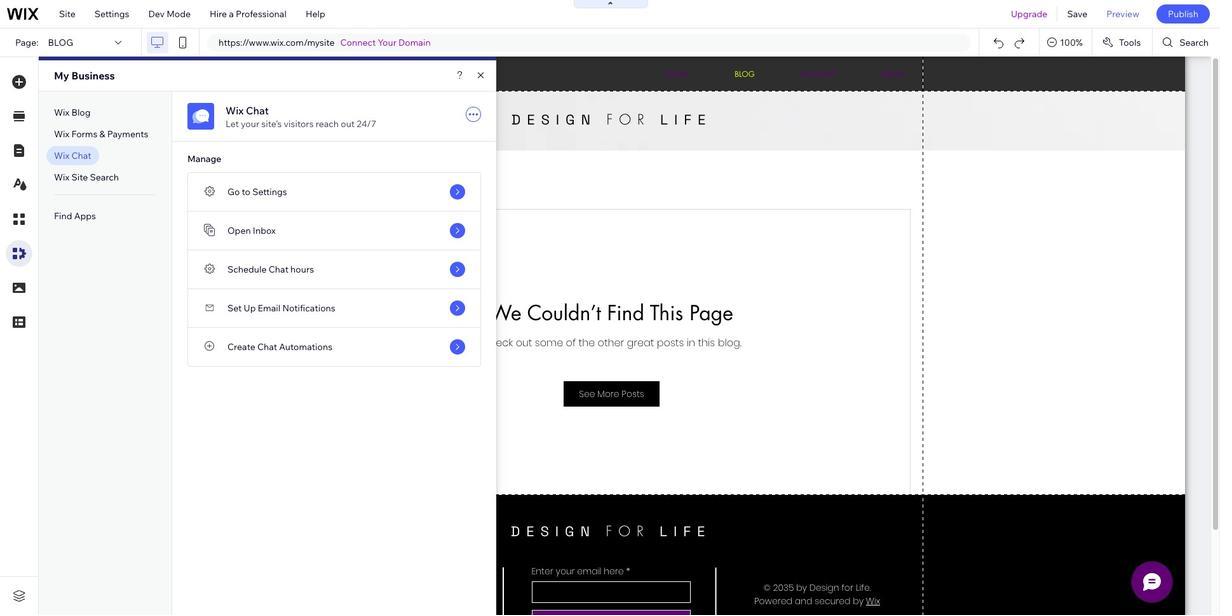 Task type: vqa. For each thing, say whether or not it's contained in the screenshot.
Blog Pages
no



Task type: locate. For each thing, give the bounding box(es) containing it.
1 vertical spatial site
[[71, 172, 88, 183]]

site down wix chat
[[71, 172, 88, 183]]

24/7
[[357, 118, 377, 130]]

domain
[[399, 37, 431, 48]]

professional
[[236, 8, 287, 20]]

search button
[[1154, 29, 1221, 57]]

chat up your
[[246, 104, 269, 117]]

1 vertical spatial search
[[90, 172, 119, 183]]

connect
[[340, 37, 376, 48]]

0 horizontal spatial search
[[90, 172, 119, 183]]

wix chat let your site's visitors reach out 24/7
[[226, 104, 377, 130]]

wix up let
[[226, 104, 244, 117]]

wix for wix chat
[[54, 150, 69, 161]]

my business
[[54, 69, 115, 82]]

chat right "create"
[[257, 341, 277, 353]]

0 vertical spatial settings
[[95, 8, 129, 20]]

wix
[[226, 104, 244, 117], [54, 107, 69, 118], [54, 128, 69, 140], [54, 150, 69, 161], [54, 172, 69, 183]]

apps
[[74, 210, 96, 222]]

visitors
[[284, 118, 314, 130]]

wix left forms
[[54, 128, 69, 140]]

wix inside "wix chat let your site's visitors reach out 24/7"
[[226, 104, 244, 117]]

chat for schedule chat hours
[[269, 264, 289, 275]]

your
[[241, 118, 260, 130]]

chat for create chat automations
[[257, 341, 277, 353]]

to
[[242, 186, 251, 198]]

chat
[[246, 104, 269, 117], [71, 150, 91, 161], [269, 264, 289, 275], [257, 341, 277, 353]]

chat for wix chat let your site's visitors reach out 24/7
[[246, 104, 269, 117]]

open inbox
[[228, 225, 276, 237]]

preview
[[1107, 8, 1140, 20]]

go to settings
[[228, 186, 287, 198]]

wix left blog
[[54, 107, 69, 118]]

payments
[[107, 128, 148, 140]]

hours
[[291, 264, 314, 275]]

settings
[[95, 8, 129, 20], [252, 186, 287, 198]]

your
[[378, 37, 397, 48]]

create chat automations
[[228, 341, 333, 353]]

chat inside "wix chat let your site's visitors reach out 24/7"
[[246, 104, 269, 117]]

wix up 'wix site search'
[[54, 150, 69, 161]]

https://www.wix.com/mysite connect your domain
[[219, 37, 431, 48]]

0 vertical spatial search
[[1180, 37, 1209, 48]]

wix blog
[[54, 107, 91, 118]]

site
[[59, 8, 76, 20], [71, 172, 88, 183]]

search down publish
[[1180, 37, 1209, 48]]

search down wix chat
[[90, 172, 119, 183]]

site's
[[261, 118, 282, 130]]

chat left hours
[[269, 264, 289, 275]]

wix down wix chat
[[54, 172, 69, 183]]

blog
[[48, 37, 73, 48]]

wix for wix blog
[[54, 107, 69, 118]]

go
[[228, 186, 240, 198]]

upgrade
[[1011, 8, 1048, 20]]

out
[[341, 118, 355, 130]]

my
[[54, 69, 69, 82]]

settings left dev
[[95, 8, 129, 20]]

email
[[258, 303, 281, 314]]

chat down forms
[[71, 150, 91, 161]]

search
[[1180, 37, 1209, 48], [90, 172, 119, 183]]

wix chat image
[[188, 103, 214, 130]]

wix for wix site search
[[54, 172, 69, 183]]

site up blog
[[59, 8, 76, 20]]

chat for wix chat
[[71, 150, 91, 161]]

save button
[[1058, 0, 1098, 28]]

settings right to at the left top of the page
[[252, 186, 287, 198]]

wix for wix chat let your site's visitors reach out 24/7
[[226, 104, 244, 117]]

automations
[[279, 341, 333, 353]]

1 horizontal spatial search
[[1180, 37, 1209, 48]]

inbox
[[253, 225, 276, 237]]

1 horizontal spatial settings
[[252, 186, 287, 198]]

let
[[226, 118, 239, 130]]



Task type: describe. For each thing, give the bounding box(es) containing it.
preview button
[[1098, 0, 1149, 28]]

manage
[[188, 153, 222, 165]]

hire a professional
[[210, 8, 287, 20]]

publish button
[[1157, 4, 1211, 24]]

a
[[229, 8, 234, 20]]

wix for wix forms & payments
[[54, 128, 69, 140]]

wix chat
[[54, 150, 91, 161]]

business
[[72, 69, 115, 82]]

set up email notifications
[[228, 303, 336, 314]]

wix site search
[[54, 172, 119, 183]]

save
[[1068, 8, 1088, 20]]

create
[[228, 341, 255, 353]]

search inside button
[[1180, 37, 1209, 48]]

find
[[54, 210, 72, 222]]

0 vertical spatial site
[[59, 8, 76, 20]]

dev mode
[[148, 8, 191, 20]]

help
[[306, 8, 325, 20]]

open
[[228, 225, 251, 237]]

find apps
[[54, 210, 96, 222]]

blog
[[71, 107, 91, 118]]

schedule
[[228, 264, 267, 275]]

schedule chat hours
[[228, 264, 314, 275]]

&
[[100, 128, 105, 140]]

reach
[[316, 118, 339, 130]]

100%
[[1061, 37, 1083, 48]]

mode
[[167, 8, 191, 20]]

up
[[244, 303, 256, 314]]

hire
[[210, 8, 227, 20]]

1 vertical spatial settings
[[252, 186, 287, 198]]

https://www.wix.com/mysite
[[219, 37, 335, 48]]

forms
[[71, 128, 98, 140]]

wix forms & payments
[[54, 128, 148, 140]]

tools button
[[1093, 29, 1153, 57]]

set
[[228, 303, 242, 314]]

publish
[[1169, 8, 1199, 20]]

100% button
[[1040, 29, 1092, 57]]

notifications
[[283, 303, 336, 314]]

0 horizontal spatial settings
[[95, 8, 129, 20]]

dev
[[148, 8, 165, 20]]

tools
[[1120, 37, 1141, 48]]



